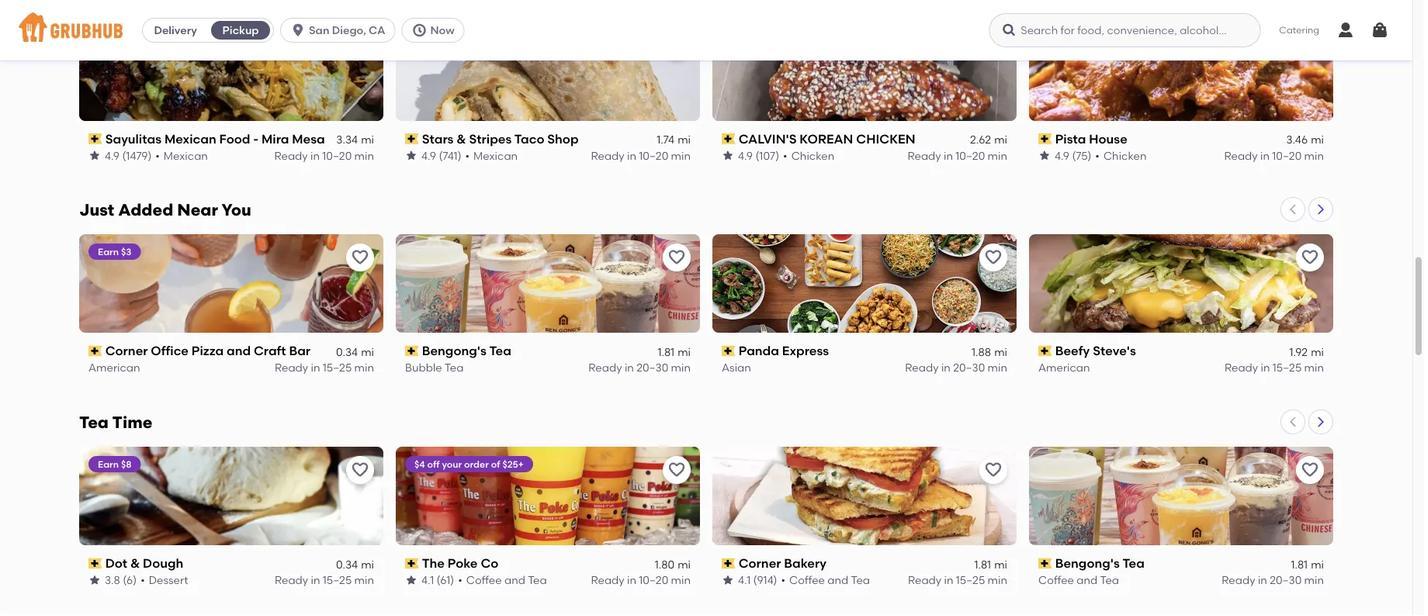 Task type: locate. For each thing, give the bounding box(es) containing it.
your for sayulitas
[[125, 34, 145, 45]]

caret right icon image
[[1315, 204, 1328, 216], [1315, 416, 1328, 429]]

min for pista house logo
[[1305, 149, 1325, 162]]

mi for calvin's korean chicken logo
[[995, 133, 1008, 146]]

1.81 mi for bubble tea
[[658, 346, 691, 359]]

0 horizontal spatial $3
[[98, 34, 108, 45]]

0 horizontal spatial • mexican
[[156, 149, 208, 162]]

• mexican down "stripes"
[[466, 149, 518, 162]]

delivery button
[[143, 18, 208, 43]]

0 vertical spatial order
[[147, 34, 172, 45]]

catering
[[1280, 24, 1320, 36]]

in for stars & stripes taco shop logo
[[627, 149, 637, 162]]

subscription pass image up coffee and tea
[[1039, 559, 1053, 569]]

subscription pass image left calvin's
[[722, 133, 736, 144]]

sayulitas mexican food - mira mesa logo image
[[79, 22, 384, 121]]

american down "beefy"
[[1039, 361, 1091, 375]]

1 vertical spatial bengong's tea logo image
[[1030, 447, 1334, 546]]

2 horizontal spatial coffee
[[1039, 574, 1075, 587]]

earn for just
[[98, 246, 119, 258]]

ready for beefy steve's logo
[[1225, 361, 1259, 375]]

bengong's up coffee and tea
[[1056, 556, 1120, 572]]

1.81
[[658, 346, 675, 359], [975, 558, 992, 571], [1292, 558, 1309, 571]]

chicken for house
[[1104, 149, 1147, 162]]

• right (1479)
[[156, 149, 160, 162]]

0 horizontal spatial • coffee and tea
[[458, 574, 547, 587]]

1.81 mi for coffee and tea
[[1292, 558, 1325, 571]]

ready in 10–20 min down mesa
[[274, 149, 374, 162]]

0 vertical spatial off
[[111, 34, 123, 45]]

subscription pass image left corner bakery
[[722, 559, 736, 569]]

star icon image for dot & dough
[[89, 574, 101, 587]]

svg image inside 'now' button
[[412, 23, 427, 38]]

1 earn from the top
[[98, 246, 119, 258]]

0 horizontal spatial save this restaurant image
[[351, 36, 370, 55]]

ready for stars & stripes taco shop logo
[[591, 149, 625, 162]]

0 horizontal spatial • chicken
[[784, 149, 835, 162]]

order left $21+
[[147, 34, 172, 45]]

10–20 down the "3.46"
[[1273, 149, 1302, 162]]

bubble tea
[[405, 361, 464, 375]]

0 vertical spatial 0.34
[[336, 346, 358, 359]]

ready in 15–25 min for dot & dough
[[275, 574, 374, 587]]

4.9 for calvin's korean chicken
[[738, 149, 753, 162]]

3.8 (6)
[[105, 574, 137, 587]]

save this restaurant image
[[351, 36, 370, 55], [1301, 461, 1320, 480]]

1 horizontal spatial svg image
[[1002, 23, 1017, 38]]

1.81 for bubble tea
[[658, 346, 675, 359]]

star icon image left 4.9 (107)
[[722, 149, 735, 162]]

subscription pass image left stars at the left of page
[[405, 133, 419, 144]]

ready for pista house logo
[[1225, 149, 1258, 162]]

4.1 for corner bakery
[[738, 574, 751, 587]]

of left $25+
[[491, 459, 500, 470]]

caret right icon image down 1.92 mi at the bottom
[[1315, 416, 1328, 429]]

2 4.9 from the left
[[422, 149, 436, 162]]

• coffee and tea for corner bakery
[[782, 574, 870, 587]]

your right $4
[[442, 459, 462, 470]]

• right (107)
[[784, 149, 788, 162]]

star icon image for sayulitas mexican food - mira mesa
[[89, 149, 101, 162]]

$3 left delivery
[[98, 34, 108, 45]]

catering button
[[1269, 13, 1331, 48]]

3.46 mi
[[1287, 133, 1325, 146]]

1 • mexican from the left
[[156, 149, 208, 162]]

in for sayulitas mexican food - mira mesa logo
[[311, 149, 320, 162]]

of left $21+
[[174, 34, 183, 45]]

star icon image left the 4.9 (1479)
[[89, 149, 101, 162]]

1 vertical spatial caret left icon image
[[1287, 416, 1300, 429]]

0 horizontal spatial american
[[89, 361, 140, 375]]

• coffee and tea down co
[[458, 574, 547, 587]]

1 vertical spatial order
[[464, 459, 489, 470]]

sayulitas mexican food - mira mesa
[[105, 131, 325, 146]]

off right $4
[[428, 459, 440, 470]]

american
[[89, 361, 140, 375], [1039, 361, 1091, 375]]

caret left icon image down "1.92"
[[1287, 416, 1300, 429]]

1 horizontal spatial bengong's
[[1056, 556, 1120, 572]]

0 horizontal spatial coffee
[[466, 574, 502, 587]]

the poke co logo image
[[396, 447, 700, 546]]

(75)
[[1073, 149, 1092, 162]]

1 coffee from the left
[[466, 574, 502, 587]]

1 horizontal spatial 20–30
[[954, 361, 986, 375]]

min for corner bakery logo
[[988, 574, 1008, 587]]

earn left $8
[[98, 459, 119, 470]]

1 vertical spatial your
[[442, 459, 462, 470]]

1 vertical spatial 0.34
[[336, 558, 358, 571]]

subscription pass image for american
[[89, 346, 102, 357]]

1 • chicken from the left
[[784, 149, 835, 162]]

10–20 down 1.80
[[639, 574, 669, 587]]

1 4.1 from the left
[[422, 574, 434, 587]]

1 horizontal spatial • chicken
[[1096, 149, 1147, 162]]

$25+
[[503, 459, 524, 470]]

4.1 down the the
[[422, 574, 434, 587]]

0 vertical spatial your
[[125, 34, 145, 45]]

1 horizontal spatial your
[[442, 459, 462, 470]]

mi for corner office pizza and craft bar logo
[[361, 346, 374, 359]]

2 coffee from the left
[[790, 574, 825, 587]]

mexican down stars & stripes taco shop
[[474, 149, 518, 162]]

0 horizontal spatial order
[[147, 34, 172, 45]]

0 vertical spatial caret right icon image
[[1315, 204, 1328, 216]]

order left $25+
[[464, 459, 489, 470]]

0 horizontal spatial 1.81 mi
[[658, 346, 691, 359]]

• for the
[[458, 574, 463, 587]]

10–20 down 3.34 on the left top of page
[[322, 149, 352, 162]]

0 horizontal spatial of
[[174, 34, 183, 45]]

• down corner bakery
[[782, 574, 786, 587]]

subscription pass image left sayulitas
[[89, 133, 102, 144]]

3.46
[[1287, 133, 1309, 146]]

chicken down house
[[1104, 149, 1147, 162]]

save this restaurant button
[[346, 31, 374, 59], [980, 31, 1008, 59], [346, 244, 374, 272], [663, 244, 691, 272], [980, 244, 1008, 272], [1297, 244, 1325, 272], [346, 457, 374, 485], [663, 457, 691, 485], [980, 457, 1008, 485], [1297, 457, 1325, 485]]

ready for panda express logo
[[906, 361, 939, 375]]

$3
[[98, 34, 108, 45], [121, 246, 132, 258]]

subscription pass image left dot
[[89, 559, 102, 569]]

10–20 down 2.62
[[956, 149, 986, 162]]

0 horizontal spatial corner
[[105, 344, 148, 359]]

4.9 for stars & stripes taco shop
[[422, 149, 436, 162]]

ready in 10–20 min for calvin's korean chicken
[[908, 149, 1008, 162]]

stripes
[[469, 131, 512, 146]]

office
[[151, 344, 189, 359]]

0 vertical spatial bengong's tea logo image
[[396, 235, 700, 333]]

2 horizontal spatial svg image
[[1371, 21, 1390, 40]]

corner for corner office pizza and craft bar
[[105, 344, 148, 359]]

15–25 for corner bakery
[[957, 574, 986, 587]]

1.88
[[972, 346, 992, 359]]

0.34 mi for just added near you
[[336, 346, 374, 359]]

1 caret right icon image from the top
[[1315, 204, 1328, 216]]

0 vertical spatial caret left icon image
[[1287, 204, 1300, 216]]

2 earn from the top
[[98, 459, 119, 470]]

beefy steve's logo image
[[1030, 235, 1334, 333]]

1 horizontal spatial $3
[[121, 246, 132, 258]]

pista house logo image
[[1030, 22, 1334, 121]]

star icon image left 4.9 (75)
[[1039, 149, 1051, 162]]

2 chicken from the left
[[1104, 149, 1147, 162]]

4.9 (741)
[[422, 149, 462, 162]]

1 horizontal spatial off
[[428, 459, 440, 470]]

tea
[[490, 344, 512, 359], [445, 361, 464, 375], [79, 413, 109, 433], [1123, 556, 1145, 572], [528, 574, 547, 587], [851, 574, 870, 587], [1101, 574, 1120, 587]]

caret left icon image down the "3.46"
[[1287, 204, 1300, 216]]

american up tea time
[[89, 361, 140, 375]]

pickup button
[[208, 18, 273, 43]]

2 horizontal spatial 1.81 mi
[[1292, 558, 1325, 571]]

2 • mexican from the left
[[466, 149, 518, 162]]

2 4.1 from the left
[[738, 574, 751, 587]]

american for corner office pizza and craft bar
[[89, 361, 140, 375]]

save this restaurant image
[[985, 36, 1003, 55], [351, 249, 370, 267], [668, 249, 686, 267], [985, 249, 1003, 267], [1301, 249, 1320, 267], [351, 461, 370, 480], [668, 461, 686, 480], [985, 461, 1003, 480]]

• dessert
[[141, 574, 188, 587]]

subscription pass image up bubble
[[405, 346, 419, 357]]

• right (75)
[[1096, 149, 1100, 162]]

1 horizontal spatial • mexican
[[466, 149, 518, 162]]

0 vertical spatial 0.34 mi
[[336, 346, 374, 359]]

ready in 10–20 min down 1.74
[[591, 149, 691, 162]]

1 horizontal spatial bengong's tea
[[1056, 556, 1145, 572]]

1 4.9 from the left
[[105, 149, 120, 162]]

delivery
[[154, 24, 197, 37]]

dot & dough
[[105, 556, 183, 572]]

subscription pass image left office
[[89, 346, 102, 357]]

bengong's tea up coffee and tea
[[1056, 556, 1145, 572]]

4.9 down pista
[[1055, 149, 1070, 162]]

your left delivery
[[125, 34, 145, 45]]

panda express logo image
[[713, 235, 1017, 333]]

20–30 for tea
[[637, 361, 669, 375]]

1 horizontal spatial order
[[464, 459, 489, 470]]

off for the
[[428, 459, 440, 470]]

coffee and tea
[[1039, 574, 1120, 587]]

2 horizontal spatial 1.81
[[1292, 558, 1309, 571]]

10–20 down 1.74
[[639, 149, 669, 162]]

4 4.9 from the left
[[1055, 149, 1070, 162]]

15–25 for beefy steve's
[[1273, 361, 1302, 375]]

ready in 15–25 min for corner office pizza and craft bar
[[275, 361, 374, 375]]

in for pista house logo
[[1261, 149, 1270, 162]]

•
[[156, 149, 160, 162], [466, 149, 470, 162], [784, 149, 788, 162], [1096, 149, 1100, 162], [141, 574, 145, 587], [458, 574, 463, 587], [782, 574, 786, 587]]

min for the poke co logo
[[671, 574, 691, 587]]

• coffee and tea for the poke co
[[458, 574, 547, 587]]

star icon image left 3.8
[[89, 574, 101, 587]]

caret left icon image
[[1287, 204, 1300, 216], [1287, 416, 1300, 429]]

svg image
[[290, 23, 306, 38], [1002, 23, 1017, 38]]

star icon image for stars & stripes taco shop
[[405, 149, 418, 162]]

of
[[174, 34, 183, 45], [491, 459, 500, 470]]

2 caret left icon image from the top
[[1287, 416, 1300, 429]]

& up (741)
[[457, 131, 466, 146]]

pickup
[[223, 24, 259, 37]]

1 0.34 mi from the top
[[336, 346, 374, 359]]

san
[[309, 24, 330, 37]]

0 horizontal spatial 1.81
[[658, 346, 675, 359]]

subscription pass image left the the
[[405, 559, 419, 569]]

2 • chicken from the left
[[1096, 149, 1147, 162]]

4.1 left (914)
[[738, 574, 751, 587]]

coffee for bakery
[[790, 574, 825, 587]]

mi for panda express logo
[[995, 346, 1008, 359]]

ready in 10–20 min down 2.62
[[908, 149, 1008, 162]]

3 4.9 from the left
[[738, 149, 753, 162]]

• right (6)
[[141, 574, 145, 587]]

1 chicken from the left
[[792, 149, 835, 162]]

earn for tea
[[98, 459, 119, 470]]

you
[[222, 201, 251, 220]]

1 horizontal spatial corner
[[739, 556, 782, 572]]

1 horizontal spatial chicken
[[1104, 149, 1147, 162]]

bar
[[289, 344, 311, 359]]

stars & stripes taco shop
[[422, 131, 579, 146]]

3.8
[[105, 574, 120, 587]]

in for corner bakery logo
[[945, 574, 954, 587]]

just
[[79, 201, 114, 220]]

subscription pass image
[[405, 133, 419, 144], [1039, 133, 1053, 144], [89, 346, 102, 357], [405, 346, 419, 357], [722, 346, 736, 357], [1039, 559, 1053, 569]]

1 vertical spatial 0.34 mi
[[336, 558, 374, 571]]

earn down just
[[98, 246, 119, 258]]

1 horizontal spatial &
[[457, 131, 466, 146]]

ready in 10–20 min
[[274, 149, 374, 162], [591, 149, 691, 162], [908, 149, 1008, 162], [1225, 149, 1325, 162], [591, 574, 691, 587]]

min for bengong's tea logo associated with bubble tea
[[671, 361, 691, 375]]

star icon image
[[89, 149, 101, 162], [405, 149, 418, 162], [722, 149, 735, 162], [1039, 149, 1051, 162], [89, 574, 101, 587], [405, 574, 418, 587], [722, 574, 735, 587]]

0 horizontal spatial bengong's
[[422, 344, 487, 359]]

stars & stripes taco shop logo image
[[396, 22, 700, 121]]

mesa
[[292, 131, 325, 146]]

10–20
[[322, 149, 352, 162], [639, 149, 669, 162], [956, 149, 986, 162], [1273, 149, 1302, 162], [639, 574, 669, 587]]

ready in 10–20 min for pista house
[[1225, 149, 1325, 162]]

1 vertical spatial off
[[428, 459, 440, 470]]

subscription pass image
[[89, 133, 102, 144], [722, 133, 736, 144], [1039, 346, 1053, 357], [89, 559, 102, 569], [405, 559, 419, 569], [722, 559, 736, 569]]

subscription pass image for beefy steve's
[[1039, 346, 1053, 357]]

15–25
[[323, 361, 352, 375], [1273, 361, 1302, 375], [323, 574, 352, 587], [957, 574, 986, 587]]

• for stars
[[466, 149, 470, 162]]

1 horizontal spatial bengong's tea logo image
[[1030, 447, 1334, 546]]

subscription pass image up asian
[[722, 346, 736, 357]]

ready in 15–25 min for beefy steve's
[[1225, 361, 1325, 375]]

0 horizontal spatial ready in 20–30 min
[[589, 361, 691, 375]]

20–30 for and
[[1270, 574, 1302, 587]]

4.1
[[422, 574, 434, 587], [738, 574, 751, 587]]

ready in 10–20 min down 1.80
[[591, 574, 691, 587]]

added
[[118, 201, 173, 220]]

1 vertical spatial of
[[491, 459, 500, 470]]

bengong's tea logo image
[[396, 235, 700, 333], [1030, 447, 1334, 546]]

1 vertical spatial earn
[[98, 459, 119, 470]]

1 horizontal spatial 4.1
[[738, 574, 751, 587]]

bakery
[[785, 556, 827, 572]]

4.9
[[105, 149, 120, 162], [422, 149, 436, 162], [738, 149, 753, 162], [1055, 149, 1070, 162]]

2 horizontal spatial ready in 20–30 min
[[1222, 574, 1325, 587]]

$8
[[121, 459, 132, 470]]

• right (61)
[[458, 574, 463, 587]]

corner left office
[[105, 344, 148, 359]]

main navigation navigation
[[0, 0, 1413, 61]]

• coffee and tea down the bakery
[[782, 574, 870, 587]]

star icon image left 4.1 (61)
[[405, 574, 418, 587]]

4.9 down stars at the left of page
[[422, 149, 436, 162]]

0 horizontal spatial &
[[130, 556, 140, 572]]

2 caret right icon image from the top
[[1315, 416, 1328, 429]]

the poke co
[[422, 556, 499, 572]]

caret right icon image down "3.46 mi"
[[1315, 204, 1328, 216]]

1 vertical spatial &
[[130, 556, 140, 572]]

bengong's tea up bubble tea
[[422, 344, 512, 359]]

1 vertical spatial bengong's
[[1056, 556, 1120, 572]]

& for stripes
[[457, 131, 466, 146]]

0 horizontal spatial 4.1
[[422, 574, 434, 587]]

4.1 (914)
[[738, 574, 778, 587]]

subscription pass image for bubble tea
[[405, 346, 419, 357]]

• coffee and tea
[[458, 574, 547, 587], [782, 574, 870, 587]]

and
[[227, 344, 251, 359], [505, 574, 526, 587], [828, 574, 849, 587], [1077, 574, 1098, 587]]

1 vertical spatial save this restaurant image
[[1301, 461, 1320, 480]]

0.34 for just added near you
[[336, 346, 358, 359]]

1 vertical spatial caret right icon image
[[1315, 416, 1328, 429]]

min for beefy steve's logo
[[1305, 361, 1325, 375]]

1 vertical spatial bengong's tea
[[1056, 556, 1145, 572]]

• chicken
[[784, 149, 835, 162], [1096, 149, 1147, 162]]

mexican
[[165, 131, 216, 146], [164, 149, 208, 162], [474, 149, 518, 162]]

0 horizontal spatial bengong's tea logo image
[[396, 235, 700, 333]]

1 horizontal spatial american
[[1039, 361, 1091, 375]]

ready in 15–25 min
[[275, 361, 374, 375], [1225, 361, 1325, 375], [275, 574, 374, 587], [908, 574, 1008, 587]]

3.34 mi
[[336, 133, 374, 146]]

$3 down added
[[121, 246, 132, 258]]

korean
[[800, 131, 854, 146]]

bengong's for tea
[[422, 344, 487, 359]]

0.34
[[336, 346, 358, 359], [336, 558, 358, 571]]

10–20 for pista house
[[1273, 149, 1302, 162]]

0.34 for tea time
[[336, 558, 358, 571]]

2 horizontal spatial 20–30
[[1270, 574, 1302, 587]]

1 horizontal spatial coffee
[[790, 574, 825, 587]]

star icon image left the 4.1 (914)
[[722, 574, 735, 587]]

• chicken down house
[[1096, 149, 1147, 162]]

0 horizontal spatial off
[[111, 34, 123, 45]]

4.9 (107)
[[738, 149, 780, 162]]

1 horizontal spatial save this restaurant image
[[1301, 461, 1320, 480]]

1 • coffee and tea from the left
[[458, 574, 547, 587]]

chicken down the korean
[[792, 149, 835, 162]]

• mexican
[[156, 149, 208, 162], [466, 149, 518, 162]]

in for beefy steve's logo
[[1261, 361, 1271, 375]]

4.9 left (1479)
[[105, 149, 120, 162]]

bengong's
[[422, 344, 487, 359], [1056, 556, 1120, 572]]

0 horizontal spatial svg image
[[412, 23, 427, 38]]

0 vertical spatial bengong's
[[422, 344, 487, 359]]

0 horizontal spatial svg image
[[290, 23, 306, 38]]

0 horizontal spatial your
[[125, 34, 145, 45]]

corner office pizza and craft bar logo image
[[79, 235, 384, 333]]

1 american from the left
[[89, 361, 140, 375]]

0 vertical spatial earn
[[98, 246, 119, 258]]

1 0.34 from the top
[[336, 346, 358, 359]]

star icon image for the poke co
[[405, 574, 418, 587]]

of for poke
[[491, 459, 500, 470]]

1 horizontal spatial of
[[491, 459, 500, 470]]

2 0.34 mi from the top
[[336, 558, 374, 571]]

2 0.34 from the top
[[336, 558, 358, 571]]

20–30
[[637, 361, 669, 375], [954, 361, 986, 375], [1270, 574, 1302, 587]]

& for dough
[[130, 556, 140, 572]]

svg image
[[1337, 21, 1356, 40], [1371, 21, 1390, 40], [412, 23, 427, 38]]

ready in 10–20 min down the "3.46"
[[1225, 149, 1325, 162]]

0 horizontal spatial bengong's tea
[[422, 344, 512, 359]]

caret left icon image for tea time
[[1287, 416, 1300, 429]]

bengong's tea logo image for coffee and tea
[[1030, 447, 1334, 546]]

0 vertical spatial bengong's tea
[[422, 344, 512, 359]]

corner up the 4.1 (914)
[[739, 556, 782, 572]]

0 vertical spatial save this restaurant image
[[351, 36, 370, 55]]

off left delivery
[[111, 34, 123, 45]]

10–20 for sayulitas mexican food - mira mesa
[[322, 149, 352, 162]]

& up (6)
[[130, 556, 140, 572]]

4.9 left (107)
[[738, 149, 753, 162]]

1 svg image from the left
[[290, 23, 306, 38]]

• for corner
[[782, 574, 786, 587]]

0 horizontal spatial 20–30
[[637, 361, 669, 375]]

1 horizontal spatial • coffee and tea
[[782, 574, 870, 587]]

star icon image left 4.9 (741) at the left of page
[[405, 149, 418, 162]]

Search for food, convenience, alcohol... search field
[[989, 13, 1261, 47]]

0 vertical spatial of
[[174, 34, 183, 45]]

1 vertical spatial corner
[[739, 556, 782, 572]]

coffee
[[466, 574, 502, 587], [790, 574, 825, 587], [1039, 574, 1075, 587]]

0 vertical spatial corner
[[105, 344, 148, 359]]

bengong's up bubble tea
[[422, 344, 487, 359]]

earn
[[98, 246, 119, 258], [98, 459, 119, 470]]

2 • coffee and tea from the left
[[782, 574, 870, 587]]

0 vertical spatial &
[[457, 131, 466, 146]]

1 vertical spatial $3
[[121, 246, 132, 258]]

10–20 for stars & stripes taco shop
[[639, 149, 669, 162]]

• right (741)
[[466, 149, 470, 162]]

mexican down sayulitas mexican food - mira mesa
[[164, 149, 208, 162]]

2 american from the left
[[1039, 361, 1091, 375]]

1 caret left icon image from the top
[[1287, 204, 1300, 216]]

mi for stars & stripes taco shop logo
[[678, 133, 691, 146]]

ready in 10–20 min for stars & stripes taco shop
[[591, 149, 691, 162]]

0 horizontal spatial chicken
[[792, 149, 835, 162]]

• chicken down the korean
[[784, 149, 835, 162]]

(1479)
[[122, 149, 152, 162]]

1 horizontal spatial 1.81 mi
[[975, 558, 1008, 571]]

• mexican down sayulitas mexican food - mira mesa
[[156, 149, 208, 162]]

subscription pass image left "beefy"
[[1039, 346, 1053, 357]]



Task type: vqa. For each thing, say whether or not it's contained in the screenshot.


Task type: describe. For each thing, give the bounding box(es) containing it.
ready for the poke co logo
[[591, 574, 625, 587]]

subscription pass image for asian
[[722, 346, 736, 357]]

(61)
[[437, 574, 454, 587]]

ca
[[369, 24, 385, 37]]

calvin's
[[739, 131, 797, 146]]

$4 off your order of $25+
[[415, 459, 524, 470]]

4.9 for sayulitas mexican food - mira mesa
[[105, 149, 120, 162]]

corner office pizza and craft bar
[[105, 344, 311, 359]]

subscription pass image for calvin's korean chicken
[[722, 133, 736, 144]]

bubble
[[405, 361, 442, 375]]

the
[[422, 556, 445, 572]]

min for dot & dough logo
[[355, 574, 374, 587]]

ready for sayulitas mexican food - mira mesa logo
[[274, 149, 308, 162]]

2.62
[[971, 133, 992, 146]]

1.74
[[657, 133, 675, 146]]

just added near you
[[79, 201, 251, 220]]

• mexican for mexican
[[156, 149, 208, 162]]

1.80
[[655, 558, 675, 571]]

subscription pass image for coffee and tea
[[1039, 559, 1053, 569]]

• for dot
[[141, 574, 145, 587]]

taco
[[515, 131, 545, 146]]

subscription pass image left pista
[[1039, 133, 1053, 144]]

mexican left food
[[165, 131, 216, 146]]

(6)
[[123, 574, 137, 587]]

in for corner office pizza and craft bar logo
[[311, 361, 320, 375]]

ready for dot & dough logo
[[275, 574, 308, 587]]

star icon image for calvin's korean chicken
[[722, 149, 735, 162]]

0.34 mi for tea time
[[336, 558, 374, 571]]

corner bakery
[[739, 556, 827, 572]]

min for calvin's korean chicken logo
[[988, 149, 1008, 162]]

of for mexican
[[174, 34, 183, 45]]

15–25 for dot & dough
[[323, 574, 352, 587]]

ready for corner bakery logo
[[908, 574, 942, 587]]

dot
[[105, 556, 127, 572]]

2.62 mi
[[971, 133, 1008, 146]]

in for panda express logo
[[942, 361, 951, 375]]

beefy steve's
[[1056, 344, 1137, 359]]

bengong's for and
[[1056, 556, 1120, 572]]

earn $3
[[98, 246, 132, 258]]

san diego, ca button
[[280, 18, 402, 43]]

pista
[[1056, 131, 1087, 146]]

4.9 for pista house
[[1055, 149, 1070, 162]]

ready for calvin's korean chicken logo
[[908, 149, 942, 162]]

1.80 mi
[[655, 558, 691, 571]]

pista house
[[1056, 131, 1128, 146]]

$21+
[[186, 34, 205, 45]]

panda
[[739, 344, 780, 359]]

ready in 10–20 min for the poke co
[[591, 574, 691, 587]]

1.92 mi
[[1290, 346, 1325, 359]]

(107)
[[756, 149, 780, 162]]

svg image inside "san diego, ca" button
[[290, 23, 306, 38]]

time
[[112, 413, 153, 433]]

craft
[[254, 344, 286, 359]]

dessert
[[149, 574, 188, 587]]

• chicken for korean
[[784, 149, 835, 162]]

1.74 mi
[[657, 133, 691, 146]]

in for calvin's korean chicken logo
[[944, 149, 954, 162]]

subscription pass image for the poke co
[[405, 559, 419, 569]]

mi for corner bakery logo
[[995, 558, 1008, 571]]

house
[[1090, 131, 1128, 146]]

10–20 for calvin's korean chicken
[[956, 149, 986, 162]]

4.9 (1479)
[[105, 149, 152, 162]]

bengong's tea for and
[[1056, 556, 1145, 572]]

3.34
[[336, 133, 358, 146]]

chicken
[[857, 131, 916, 146]]

shop
[[548, 131, 579, 146]]

mi for sayulitas mexican food - mira mesa logo
[[361, 133, 374, 146]]

order for poke
[[464, 459, 489, 470]]

1 horizontal spatial svg image
[[1337, 21, 1356, 40]]

pizza
[[192, 344, 224, 359]]

min for sayulitas mexican food - mira mesa logo
[[355, 149, 374, 162]]

4.9 (75)
[[1055, 149, 1092, 162]]

mexican for stars
[[474, 149, 518, 162]]

1 horizontal spatial ready in 20–30 min
[[906, 361, 1008, 375]]

min for bengong's tea logo corresponding to coffee and tea
[[1305, 574, 1325, 587]]

mi for dot & dough logo
[[361, 558, 374, 571]]

chicken for korean
[[792, 149, 835, 162]]

min for panda express logo
[[988, 361, 1008, 375]]

ready for corner office pizza and craft bar logo
[[275, 361, 308, 375]]

beefy
[[1056, 344, 1090, 359]]

mira
[[262, 131, 289, 146]]

• chicken for house
[[1096, 149, 1147, 162]]

subscription pass image for sayulitas mexican food - mira mesa
[[89, 133, 102, 144]]

your for the
[[442, 459, 462, 470]]

calvin's korean chicken logo image
[[713, 22, 1017, 121]]

min for corner office pizza and craft bar logo
[[355, 361, 374, 375]]

15–25 for corner office pizza and craft bar
[[323, 361, 352, 375]]

star icon image for corner bakery
[[722, 574, 735, 587]]

sayulitas
[[105, 131, 162, 146]]

1.81 for coffee and tea
[[1292, 558, 1309, 571]]

corner for corner bakery
[[739, 556, 782, 572]]

stars
[[422, 131, 454, 146]]

earn $8
[[98, 459, 132, 470]]

• for pista
[[1096, 149, 1100, 162]]

now button
[[402, 18, 471, 43]]

mi for beefy steve's logo
[[1312, 346, 1325, 359]]

$3 off your order of $21+
[[98, 34, 205, 45]]

asian
[[722, 361, 751, 375]]

dough
[[143, 556, 183, 572]]

3 coffee from the left
[[1039, 574, 1075, 587]]

panda express
[[739, 344, 829, 359]]

4.1 (61)
[[422, 574, 454, 587]]

bengong's tea for tea
[[422, 344, 512, 359]]

co
[[481, 556, 499, 572]]

• for calvin's
[[784, 149, 788, 162]]

now
[[430, 24, 455, 37]]

food
[[219, 131, 250, 146]]

subscription pass image for corner bakery
[[722, 559, 736, 569]]

mi for pista house logo
[[1312, 133, 1325, 146]]

caret right icon image for just added near you
[[1315, 204, 1328, 216]]

express
[[783, 344, 829, 359]]

ready in 20–30 min for and
[[1222, 574, 1325, 587]]

corner bakery logo image
[[713, 447, 1017, 546]]

4.1 for the poke co
[[422, 574, 434, 587]]

2 svg image from the left
[[1002, 23, 1017, 38]]

poke
[[448, 556, 478, 572]]

0 vertical spatial $3
[[98, 34, 108, 45]]

dot & dough logo image
[[79, 447, 384, 546]]

mi for the poke co logo
[[678, 558, 691, 571]]

tea time
[[79, 413, 153, 433]]

(914)
[[754, 574, 778, 587]]

steve's
[[1093, 344, 1137, 359]]

(741)
[[439, 149, 462, 162]]

min for stars & stripes taco shop logo
[[671, 149, 691, 162]]

1.92
[[1290, 346, 1309, 359]]

subscription pass image for dot & dough
[[89, 559, 102, 569]]

1.88 mi
[[972, 346, 1008, 359]]

-
[[253, 131, 259, 146]]

calvin's korean chicken
[[739, 131, 916, 146]]

in for dot & dough logo
[[311, 574, 320, 587]]

ready in 20–30 min for tea
[[589, 361, 691, 375]]

caret left icon image for just added near you
[[1287, 204, 1300, 216]]

near
[[177, 201, 218, 220]]

1 horizontal spatial 1.81
[[975, 558, 992, 571]]

san diego, ca
[[309, 24, 385, 37]]

in for the poke co logo
[[627, 574, 637, 587]]

$4
[[415, 459, 425, 470]]

10–20 for the poke co
[[639, 574, 669, 587]]



